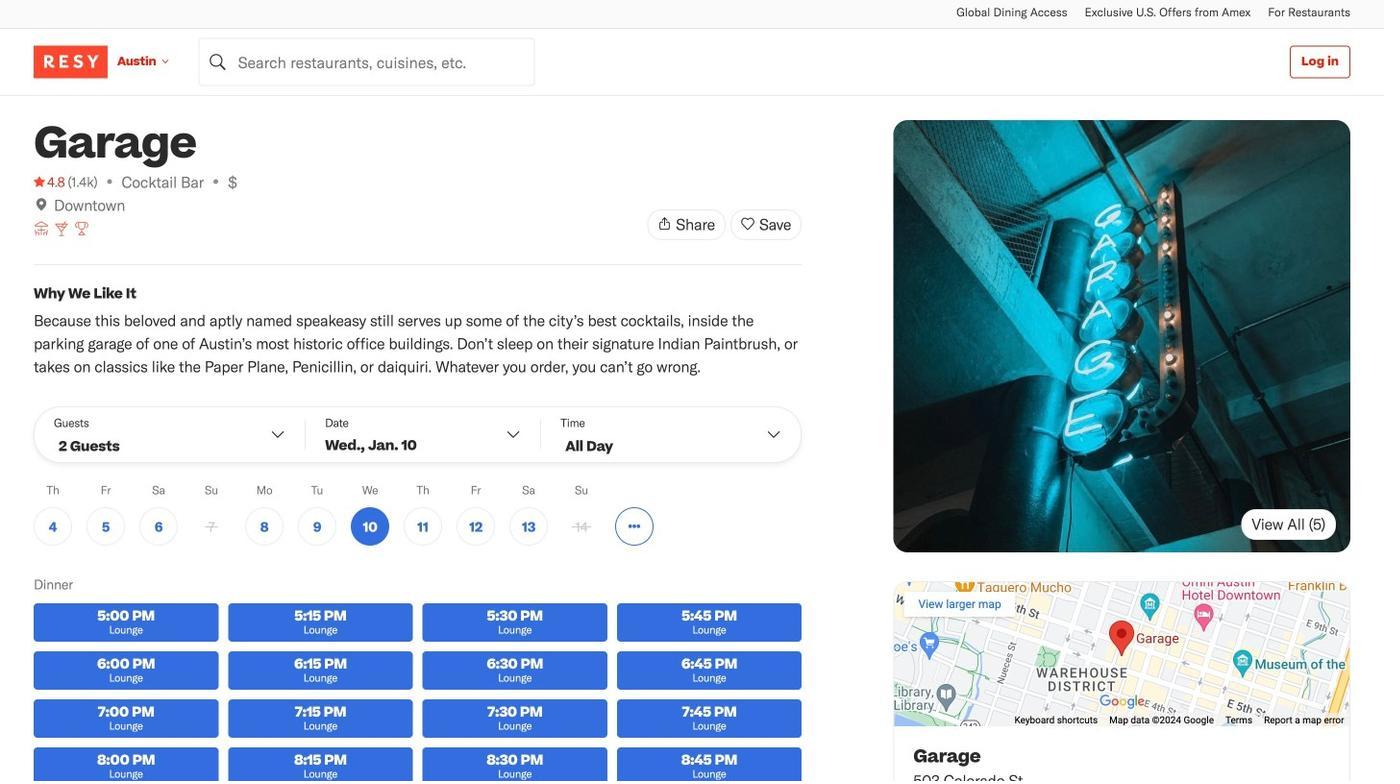 Task type: locate. For each thing, give the bounding box(es) containing it.
Search restaurants, cuisines, etc. text field
[[199, 38, 535, 86]]



Task type: vqa. For each thing, say whether or not it's contained in the screenshot.
'field'
no



Task type: describe. For each thing, give the bounding box(es) containing it.
4.8 out of 5 stars image
[[34, 172, 65, 191]]

(1.4k) reviews element
[[68, 172, 97, 191]]



